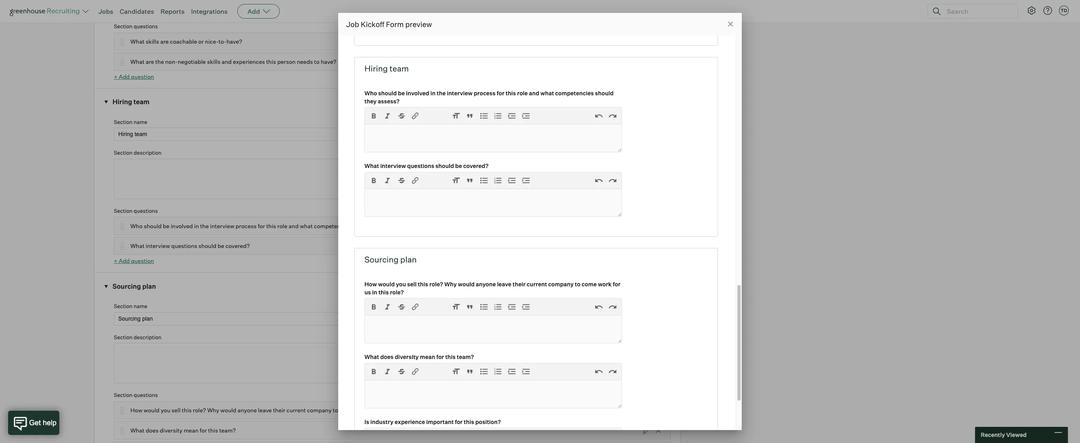 Task type: locate. For each thing, give the bounding box(es) containing it.
team? inside job kickoff form preview "dialog"
[[457, 354, 474, 360]]

1 horizontal spatial have?
[[321, 58, 337, 65]]

1 vertical spatial who
[[130, 223, 143, 229]]

they inside job kickoff form preview "dialog"
[[365, 98, 377, 105]]

0 horizontal spatial you
[[161, 407, 170, 414]]

0 vertical spatial us
[[365, 289, 371, 296]]

0 vertical spatial mean
[[420, 354, 436, 360]]

0 vertical spatial + add question
[[114, 73, 154, 80]]

1 section name from the top
[[114, 119, 147, 125]]

0 vertical spatial they
[[365, 98, 377, 105]]

1 vertical spatial does
[[146, 427, 159, 434]]

+ for what are the non-negotiable skills and experiences this person needs to have?
[[114, 73, 118, 80]]

mean
[[420, 354, 436, 360], [184, 427, 199, 434]]

1 vertical spatial leave
[[258, 407, 272, 414]]

1 vertical spatial current
[[287, 407, 306, 414]]

hiring inside job kickoff form preview "dialog"
[[365, 64, 388, 74]]

td button
[[1058, 4, 1071, 17]]

2 question from the top
[[131, 257, 154, 264]]

1 horizontal spatial involved
[[406, 90, 430, 97]]

skills down nice-
[[207, 58, 221, 65]]

questions for what are the non-negotiable skills and experiences this person needs to have?
[[134, 23, 158, 30]]

1 vertical spatial section questions
[[114, 208, 158, 214]]

integrations link
[[191, 7, 228, 15]]

0 vertical spatial their
[[513, 281, 526, 288]]

0 vertical spatial work
[[598, 281, 612, 288]]

0 horizontal spatial us
[[365, 289, 371, 296]]

2 horizontal spatial the
[[437, 90, 446, 97]]

1 vertical spatial why
[[207, 407, 219, 414]]

0 horizontal spatial skills
[[146, 38, 159, 45]]

who should be involved in the interview process for this role and what competencies should they assess?
[[365, 90, 614, 105], [130, 223, 406, 229]]

0 horizontal spatial sourcing plan
[[113, 282, 156, 290]]

2 section from the top
[[114, 119, 133, 125]]

1 vertical spatial mean
[[184, 427, 199, 434]]

be
[[171, 9, 178, 16], [334, 9, 341, 16], [398, 90, 405, 97], [456, 162, 462, 169], [163, 223, 170, 229], [218, 243, 224, 249]]

kickoff
[[361, 20, 385, 29]]

1 section description from the top
[[114, 150, 162, 156]]

question
[[131, 73, 154, 80], [131, 257, 154, 264]]

td
[[1061, 8, 1068, 13]]

jobs link
[[99, 7, 113, 15]]

1 vertical spatial +
[[114, 257, 118, 264]]

the inside who should be involved in the interview process for this role and what competencies should they assess?
[[437, 90, 446, 97]]

1 question from the top
[[131, 73, 154, 80]]

0 vertical spatial hiring team
[[365, 64, 409, 74]]

section name for hiring
[[114, 119, 147, 125]]

you
[[396, 281, 406, 288], [161, 407, 170, 414]]

1 vertical spatial us
[[378, 407, 384, 414]]

0 vertical spatial who should be involved in the interview process for this role and what competencies should they assess?
[[365, 90, 614, 105]]

they
[[365, 98, 377, 105], [372, 223, 383, 229]]

name
[[134, 119, 147, 125], [134, 303, 147, 310]]

remove section
[[622, 283, 664, 290]]

1 section questions from the top
[[114, 23, 158, 30]]

0 vertical spatial how would you sell this role? why would anyone leave their current company to come work for us in this role?
[[365, 281, 621, 296]]

leave
[[497, 281, 512, 288], [258, 407, 272, 414]]

position?
[[476, 418, 501, 425]]

1 name from the top
[[134, 119, 147, 125]]

0 vertical spatial you
[[396, 281, 406, 288]]

1 horizontal spatial competencies
[[556, 90, 594, 97]]

0 vertical spatial what interview questions should be covered?
[[365, 162, 489, 169]]

us
[[365, 289, 371, 296], [378, 407, 384, 414]]

1 horizontal spatial anyone
[[476, 281, 496, 288]]

2 vertical spatial section questions
[[114, 392, 158, 398]]

have? right needs
[[321, 58, 337, 65]]

1 horizontal spatial the
[[200, 223, 209, 229]]

1 horizontal spatial company
[[549, 281, 574, 288]]

have?
[[227, 38, 242, 45], [321, 58, 337, 65]]

have? up the what are the non-negotiable skills and experiences this person needs to have?
[[227, 38, 242, 45]]

2 description from the top
[[134, 334, 162, 340]]

questions for what interview questions should be covered?
[[134, 208, 158, 214]]

section name for sourcing
[[114, 303, 147, 310]]

team
[[390, 64, 409, 74], [134, 98, 150, 106]]

1 vertical spatial involved
[[171, 223, 193, 229]]

add
[[198, 9, 208, 16]]

0 vertical spatial involved
[[406, 90, 430, 97]]

involved
[[406, 90, 430, 97], [171, 223, 193, 229]]

sourcing
[[365, 255, 399, 265], [113, 282, 141, 290]]

0 vertical spatial come
[[582, 281, 597, 288]]

negotiable
[[178, 58, 206, 65]]

0 vertical spatial sourcing plan
[[365, 255, 417, 265]]

team inside job kickoff form preview "dialog"
[[390, 64, 409, 74]]

team?
[[457, 354, 474, 360], [219, 427, 236, 434]]

0 horizontal spatial what does diversity mean for this team?
[[130, 427, 236, 434]]

1 horizontal spatial why
[[445, 281, 457, 288]]

Section description text field
[[114, 343, 388, 383]]

0 horizontal spatial what interview questions should be covered?
[[130, 243, 250, 249]]

hiring team inside job kickoff form preview "dialog"
[[365, 64, 409, 74]]

3 section questions from the top
[[114, 392, 158, 398]]

2 + add question link from the top
[[114, 257, 154, 264]]

2 vertical spatial the
[[200, 223, 209, 229]]

1 horizontal spatial hiring team
[[365, 64, 409, 74]]

important
[[427, 418, 454, 425]]

6 section from the top
[[114, 334, 133, 340]]

work
[[598, 281, 612, 288], [355, 407, 368, 414]]

plan
[[401, 255, 417, 265], [142, 282, 156, 290]]

2 name from the top
[[134, 303, 147, 310]]

2 section description from the top
[[114, 334, 162, 340]]

come
[[582, 281, 597, 288], [340, 407, 354, 414]]

0 horizontal spatial how
[[130, 407, 142, 414]]

2 section name from the top
[[114, 303, 147, 310]]

able
[[179, 9, 190, 16]]

can
[[323, 9, 333, 16]]

1 vertical spatial question
[[131, 257, 154, 264]]

sell
[[407, 281, 417, 288], [172, 407, 181, 414]]

2 section questions from the top
[[114, 208, 158, 214]]

0 horizontal spatial plan
[[142, 282, 156, 290]]

description for team
[[134, 150, 162, 156]]

sourcing plan
[[365, 255, 417, 265], [113, 282, 156, 290]]

to inside job kickoff form preview "dialog"
[[575, 281, 581, 288]]

add for what interview questions should be covered?
[[119, 257, 130, 264]]

0 vertical spatial the
[[155, 58, 164, 65]]

1 vertical spatial role
[[278, 223, 288, 229]]

0 horizontal spatial sell
[[172, 407, 181, 414]]

4 section from the top
[[114, 208, 133, 214]]

0 horizontal spatial diversity
[[160, 427, 183, 434]]

1 horizontal spatial process
[[474, 90, 496, 97]]

1 vertical spatial process
[[236, 223, 257, 229]]

what inside job kickoff form preview "dialog"
[[541, 90, 554, 97]]

section description
[[114, 150, 162, 156], [114, 334, 162, 340]]

2 + add question from the top
[[114, 257, 154, 264]]

0 vertical spatial who
[[365, 90, 377, 97]]

1 horizontal spatial does
[[381, 354, 394, 360]]

1 horizontal spatial how
[[365, 281, 377, 288]]

hiring
[[119, 9, 136, 16], [365, 64, 388, 74], [113, 98, 132, 106]]

1 vertical spatial the
[[437, 90, 446, 97]]

process
[[474, 90, 496, 97], [236, 223, 257, 229]]

what interview questions should be covered? inside job kickoff form preview "dialog"
[[365, 162, 489, 169]]

0 horizontal spatial sourcing
[[113, 282, 141, 290]]

0 horizontal spatial does
[[146, 427, 159, 434]]

hiring team
[[365, 64, 409, 74], [113, 98, 150, 106]]

what does diversity mean for this team? inside job kickoff form preview "dialog"
[[365, 354, 474, 360]]

0 vertical spatial name
[[134, 119, 147, 125]]

0 vertical spatial role
[[517, 90, 528, 97]]

competencies
[[556, 90, 594, 97], [314, 223, 351, 229]]

jobs
[[99, 7, 113, 15]]

+
[[114, 73, 118, 80], [114, 257, 118, 264]]

1 horizontal spatial sourcing plan
[[365, 255, 417, 265]]

are left the 'coachable'
[[160, 38, 169, 45]]

section
[[644, 283, 664, 290]]

to
[[192, 9, 197, 16], [379, 9, 384, 16], [314, 58, 320, 65], [575, 281, 581, 288], [333, 407, 338, 414]]

0 vertical spatial assess?
[[378, 98, 400, 105]]

current
[[527, 281, 547, 288], [287, 407, 306, 414]]

1 horizontal spatial role
[[517, 90, 528, 97]]

1 horizontal spatial leave
[[497, 281, 512, 288]]

0 vertical spatial diversity
[[395, 354, 419, 360]]

are
[[160, 38, 169, 45], [146, 58, 154, 65]]

1 + add question from the top
[[114, 73, 154, 80]]

0 vertical spatial have?
[[227, 38, 242, 45]]

1 vertical spatial how would you sell this role? why would anyone leave their current company to come work for us in this role?
[[130, 407, 416, 414]]

role?
[[430, 281, 443, 288], [390, 289, 404, 296], [193, 407, 206, 414], [403, 407, 416, 414]]

what
[[541, 90, 554, 97], [300, 223, 313, 229]]

how would you sell this role? why would anyone leave their current company to come work for us in this role? inside job kickoff form preview "dialog"
[[365, 281, 621, 296]]

+ add question link
[[114, 73, 154, 80], [114, 257, 154, 264]]

1 vertical spatial hiring
[[365, 64, 388, 74]]

1 horizontal spatial sell
[[407, 281, 417, 288]]

who
[[365, 90, 377, 97], [130, 223, 143, 229]]

preview
[[406, 20, 432, 29]]

1 vertical spatial + add question link
[[114, 257, 154, 264]]

interview
[[447, 90, 473, 97], [381, 162, 406, 169], [210, 223, 235, 229], [146, 243, 170, 249]]

1 vertical spatial they
[[372, 223, 383, 229]]

sourcing plan inside job kickoff form preview "dialog"
[[365, 255, 417, 265]]

0 vertical spatial add
[[248, 7, 260, 15]]

what interview questions should be covered?
[[365, 162, 489, 169], [130, 243, 250, 249]]

1 horizontal spatial what interview questions should be covered?
[[365, 162, 489, 169]]

why inside how would you sell this role? why would anyone leave their current company to come work for us in this role?
[[445, 281, 457, 288]]

description
[[134, 150, 162, 156], [134, 334, 162, 340]]

1 horizontal spatial you
[[396, 281, 406, 288]]

+ add question for what interview questions should be covered?
[[114, 257, 154, 264]]

1 horizontal spatial mean
[[420, 354, 436, 360]]

their
[[513, 281, 526, 288], [273, 407, 285, 414]]

2 + from the top
[[114, 257, 118, 264]]

add inside 'popup button'
[[248, 7, 260, 15]]

anyone
[[476, 281, 496, 288], [238, 407, 257, 414]]

work left "remove"
[[598, 281, 612, 288]]

0 vertical spatial section name
[[114, 119, 147, 125]]

1 horizontal spatial work
[[598, 281, 612, 288]]

for inside how would you sell this role? why would anyone leave their current company to come work for us in this role?
[[613, 281, 621, 288]]

sourcing inside job kickoff form preview "dialog"
[[365, 255, 399, 265]]

1 horizontal spatial covered?
[[464, 162, 489, 169]]

0 vertical spatial what does diversity mean for this team?
[[365, 354, 474, 360]]

leave inside how would you sell this role? why would anyone leave their current company to come work for us in this role?
[[497, 281, 512, 288]]

work up 'is'
[[355, 407, 368, 414]]

assess? inside job kickoff form preview "dialog"
[[378, 98, 400, 105]]

what does diversity mean for this team?
[[365, 354, 474, 360], [130, 427, 236, 434]]

0 horizontal spatial the
[[155, 58, 164, 65]]

1 horizontal spatial their
[[513, 281, 526, 288]]

+ add question
[[114, 73, 154, 80], [114, 257, 154, 264]]

company
[[549, 281, 574, 288], [307, 407, 332, 414]]

how would you sell this role? why would anyone leave their current company to come work for us in this role?
[[365, 281, 621, 296], [130, 407, 416, 414]]

needs
[[297, 58, 313, 65]]

1 vertical spatial add
[[119, 73, 130, 80]]

in
[[431, 90, 436, 97], [194, 223, 199, 229], [372, 289, 378, 296], [386, 407, 390, 414]]

0 horizontal spatial role
[[278, 223, 288, 229]]

questions
[[134, 23, 158, 30], [407, 162, 435, 169], [134, 208, 158, 214], [171, 243, 197, 249], [134, 392, 158, 398]]

section questions
[[114, 23, 158, 30], [114, 208, 158, 214], [114, 392, 158, 398]]

will
[[161, 9, 170, 16]]

1 vertical spatial skills
[[207, 58, 221, 65]]

diversity
[[395, 354, 419, 360], [160, 427, 183, 434]]

+ add question link for what are the non-negotiable skills and experiences this person needs to have?
[[114, 73, 154, 80]]

role
[[517, 90, 528, 97], [278, 223, 288, 229]]

and
[[266, 9, 276, 16], [222, 58, 232, 65], [529, 90, 540, 97], [289, 223, 299, 229]]

company inside job kickoff form preview "dialog"
[[549, 281, 574, 288]]

are left non-
[[146, 58, 154, 65]]

who should be involved in the interview process for this role and what competencies should they assess? inside job kickoff form preview "dialog"
[[365, 90, 614, 105]]

1 vertical spatial team
[[134, 98, 150, 106]]

1 + from the top
[[114, 73, 118, 80]]

Search text field
[[946, 5, 1011, 17]]

2 vertical spatial add
[[119, 257, 130, 264]]

add
[[248, 7, 260, 15], [119, 73, 130, 80], [119, 257, 130, 264]]

skills down the manager
[[146, 38, 159, 45]]

1 + add question link from the top
[[114, 73, 154, 80]]

recently
[[981, 431, 1006, 438]]

diversity inside job kickoff form preview "dialog"
[[395, 354, 419, 360]]

would
[[378, 281, 395, 288], [458, 281, 475, 288], [144, 407, 160, 414], [221, 407, 236, 414]]

1 description from the top
[[134, 150, 162, 156]]

is industry experience important for this position?
[[365, 418, 501, 425]]

job kickoff form preview dialog
[[338, 0, 742, 443]]

for
[[497, 90, 505, 97], [258, 223, 265, 229], [613, 281, 621, 288], [437, 354, 444, 360], [370, 407, 377, 414], [455, 418, 463, 425], [200, 427, 207, 434]]

0 vertical spatial anyone
[[476, 281, 496, 288]]



Task type: vqa. For each thing, say whether or not it's contained in the screenshot.
How would you sell this role? Why would anyone leave their current company to come work for us in this role?
yes



Task type: describe. For each thing, give the bounding box(es) containing it.
job
[[347, 20, 359, 29]]

1 vertical spatial assess?
[[385, 223, 406, 229]]

1 vertical spatial sourcing plan
[[113, 282, 156, 290]]

competencies inside job kickoff form preview "dialog"
[[556, 90, 594, 97]]

configure image
[[1028, 6, 1037, 15]]

5 section from the top
[[114, 303, 133, 310]]

how inside job kickoff form preview "dialog"
[[365, 281, 377, 288]]

0 horizontal spatial mean
[[184, 427, 199, 434]]

0 horizontal spatial anyone
[[238, 407, 257, 414]]

1 vertical spatial diversity
[[160, 427, 183, 434]]

0 horizontal spatial company
[[307, 407, 332, 414]]

name for team
[[134, 119, 147, 125]]

back
[[365, 9, 378, 16]]

1 vertical spatial what
[[300, 223, 313, 229]]

who inside who should be involved in the interview process for this role and what competencies should they assess?
[[365, 90, 377, 97]]

0 horizontal spatial involved
[[171, 223, 193, 229]]

this inside who should be involved in the interview process for this role and what competencies should they assess?
[[506, 90, 516, 97]]

description for plan
[[134, 334, 162, 340]]

+ add question link for what interview questions should be covered?
[[114, 257, 154, 264]]

mapped
[[342, 9, 364, 16]]

which
[[306, 9, 322, 16]]

current inside how would you sell this role? why would anyone leave their current company to come work for us in this role?
[[527, 281, 547, 288]]

their inside how would you sell this role? why would anyone leave their current company to come work for us in this role?
[[513, 281, 526, 288]]

coachable
[[170, 38, 197, 45]]

us inside how would you sell this role? why would anyone leave their current company to come work for us in this role?
[[365, 289, 371, 296]]

1 vertical spatial what interview questions should be covered?
[[130, 243, 250, 249]]

0 vertical spatial skills
[[146, 38, 159, 45]]

1 vertical spatial what does diversity mean for this team?
[[130, 427, 236, 434]]

greenhouse recruiting image
[[10, 6, 82, 16]]

0 vertical spatial hiring
[[119, 9, 136, 16]]

reports link
[[161, 7, 185, 15]]

reports
[[161, 7, 185, 15]]

questions inside job kickoff form preview "dialog"
[[407, 162, 435, 169]]

recently viewed
[[981, 431, 1027, 438]]

section questions for sourcing
[[114, 392, 158, 398]]

Section name text field
[[114, 128, 388, 141]]

plan inside job kickoff form preview "dialog"
[[401, 255, 417, 265]]

a hiring manager will be able to add scorecard categories and attributes, which can be mapped back to this job.
[[114, 9, 407, 16]]

anyone inside job kickoff form preview "dialog"
[[476, 281, 496, 288]]

role inside who should be involved in the interview process for this role and what competencies should they assess?
[[517, 90, 528, 97]]

involved inside job kickoff form preview "dialog"
[[406, 90, 430, 97]]

remove
[[622, 283, 643, 290]]

and inside job kickoff form preview "dialog"
[[529, 90, 540, 97]]

0 horizontal spatial competencies
[[314, 223, 351, 229]]

name for plan
[[134, 303, 147, 310]]

industry
[[371, 418, 394, 425]]

1 vertical spatial covered?
[[226, 243, 250, 249]]

1 horizontal spatial us
[[378, 407, 384, 414]]

job kickoff form preview
[[347, 20, 432, 29]]

3 section from the top
[[114, 150, 133, 156]]

section description for plan
[[114, 334, 162, 340]]

0 horizontal spatial why
[[207, 407, 219, 414]]

or
[[198, 38, 204, 45]]

add button
[[238, 4, 280, 19]]

1 vertical spatial their
[[273, 407, 285, 414]]

nice-
[[205, 38, 219, 45]]

1 horizontal spatial are
[[160, 38, 169, 45]]

non-
[[165, 58, 178, 65]]

question for interview
[[131, 257, 154, 264]]

questions for what does diversity mean for this team?
[[134, 392, 158, 398]]

section questions for hiring
[[114, 208, 158, 214]]

a
[[114, 9, 118, 16]]

1 vertical spatial sell
[[172, 407, 181, 414]]

0 horizontal spatial process
[[236, 223, 257, 229]]

process inside job kickoff form preview "dialog"
[[474, 90, 496, 97]]

experiences
[[233, 58, 265, 65]]

job.
[[397, 9, 407, 16]]

integrations
[[191, 7, 228, 15]]

1 vertical spatial team?
[[219, 427, 236, 434]]

you inside how would you sell this role? why would anyone leave their current company to come work for us in this role?
[[396, 281, 406, 288]]

+ for what interview questions should be covered?
[[114, 257, 118, 264]]

covered? inside job kickoff form preview "dialog"
[[464, 162, 489, 169]]

candidates link
[[120, 7, 154, 15]]

0 horizontal spatial work
[[355, 407, 368, 414]]

Section description text field
[[114, 159, 388, 199]]

1 vertical spatial sourcing
[[113, 282, 141, 290]]

does inside job kickoff form preview "dialog"
[[381, 354, 394, 360]]

1 vertical spatial who should be involved in the interview process for this role and what competencies should they assess?
[[130, 223, 406, 229]]

1 vertical spatial how
[[130, 407, 142, 414]]

2 vertical spatial hiring
[[113, 98, 132, 106]]

candidates
[[120, 7, 154, 15]]

question for are
[[131, 73, 154, 80]]

7 section from the top
[[114, 392, 133, 398]]

what skills are coachable or nice-to-have?
[[130, 38, 242, 45]]

1 vertical spatial are
[[146, 58, 154, 65]]

1 vertical spatial plan
[[142, 282, 156, 290]]

+ add question for what are the non-negotiable skills and experiences this person needs to have?
[[114, 73, 154, 80]]

1 section from the top
[[114, 23, 133, 30]]

viewed
[[1007, 431, 1027, 438]]

1 vertical spatial come
[[340, 407, 354, 414]]

for inside who should be involved in the interview process for this role and what competencies should they assess?
[[497, 90, 505, 97]]

1 vertical spatial you
[[161, 407, 170, 414]]

0 horizontal spatial hiring team
[[113, 98, 150, 106]]

manager
[[137, 9, 160, 16]]

attributes,
[[278, 9, 305, 16]]

come inside job kickoff form preview "dialog"
[[582, 281, 597, 288]]

form
[[386, 20, 404, 29]]

to-
[[219, 38, 227, 45]]

edit image
[[643, 427, 651, 434]]

person
[[277, 58, 296, 65]]

section description for team
[[114, 150, 162, 156]]

work inside job kickoff form preview "dialog"
[[598, 281, 612, 288]]

what are the non-negotiable skills and experiences this person needs to have?
[[130, 58, 337, 65]]

remove section button
[[606, 280, 671, 293]]

sell inside job kickoff form preview "dialog"
[[407, 281, 417, 288]]

0 horizontal spatial have?
[[227, 38, 242, 45]]

td button
[[1060, 6, 1070, 15]]

add for what are the non-negotiable skills and experiences this person needs to have?
[[119, 73, 130, 80]]

scorecard
[[210, 9, 236, 16]]

categories
[[237, 9, 265, 16]]

experience
[[395, 418, 425, 425]]

is
[[365, 418, 369, 425]]

mean inside job kickoff form preview "dialog"
[[420, 354, 436, 360]]

edit image
[[643, 242, 651, 250]]

Section name text field
[[114, 312, 388, 326]]

0 horizontal spatial team
[[134, 98, 150, 106]]



